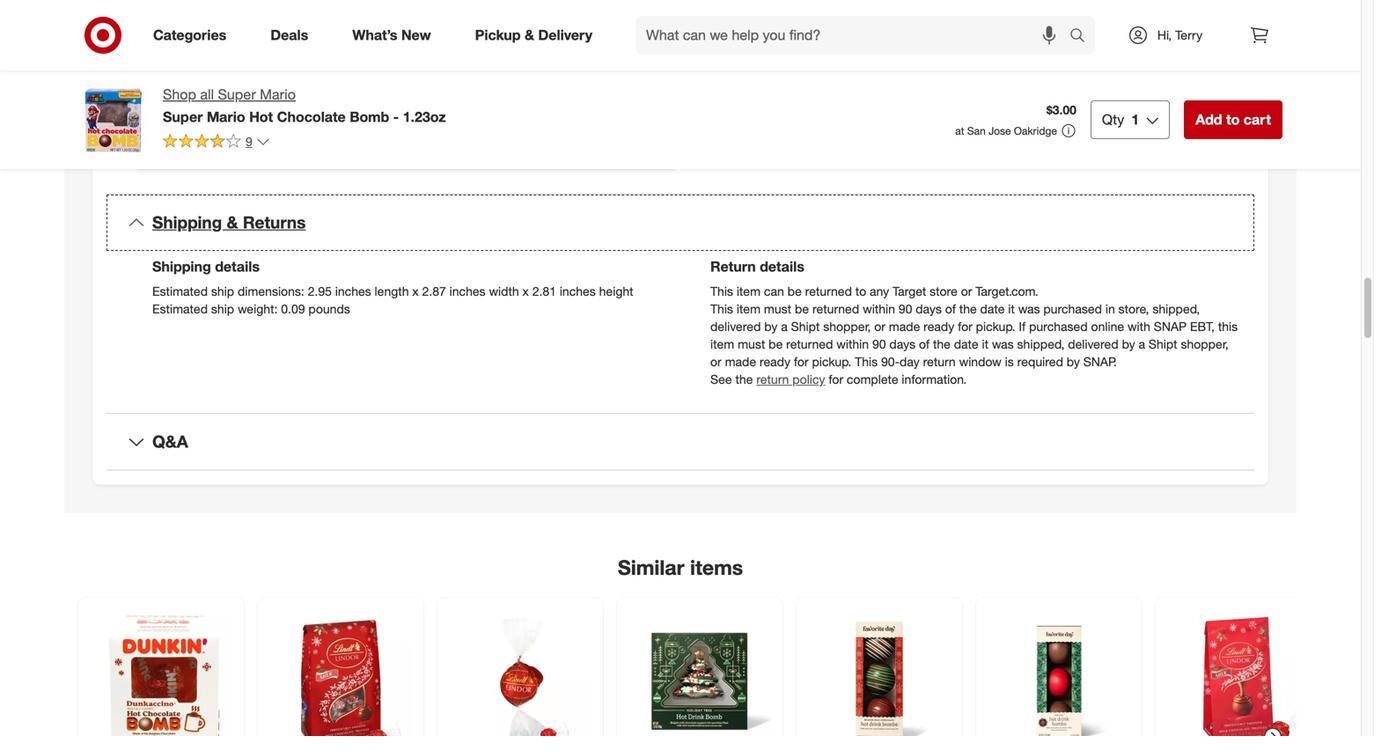 Task type: describe. For each thing, give the bounding box(es) containing it.
holiday milk chocolate colored hot drink bombs (3 ct) - 3.17oz - favorite day™ image
[[987, 609, 1132, 736]]

ebt,
[[1191, 319, 1215, 334]]

2.87
[[422, 284, 446, 299]]

9
[[246, 134, 253, 149]]

details for shipping
[[215, 258, 260, 275]]

1 horizontal spatial super
[[218, 86, 256, 103]]

1 vertical spatial must
[[738, 336, 766, 352]]

vitamin d
[[166, 18, 230, 35]]

add to cart button
[[1185, 100, 1283, 139]]

can
[[764, 284, 784, 299]]

1 inches from the left
[[335, 284, 371, 299]]

d
[[220, 18, 230, 35]]

lindor holiday milk maxi ball - 8.8oz image
[[448, 609, 593, 736]]

0 vertical spatial pickup.
[[976, 319, 1016, 334]]

* percentage of daily values are based on a 2,000 calorie diet.
[[166, 134, 558, 151]]

diet.
[[530, 134, 558, 151]]

search
[[1062, 28, 1104, 45]]

1 vertical spatial super
[[163, 108, 203, 125]]

2 vertical spatial by
[[1067, 354, 1080, 369]]

1 horizontal spatial ready
[[924, 319, 955, 334]]

What can we help you find? suggestions appear below search field
[[636, 16, 1074, 55]]

0 vertical spatial mario
[[260, 86, 296, 103]]

this
[[1219, 319, 1238, 334]]

values
[[302, 134, 343, 151]]

0 vertical spatial must
[[764, 301, 792, 317]]

1 horizontal spatial or
[[875, 319, 886, 334]]

vitamin
[[166, 18, 216, 35]]

details for return
[[760, 258, 805, 275]]

1 horizontal spatial shipt
[[1149, 336, 1178, 352]]

0 vertical spatial date
[[981, 301, 1005, 317]]

1 vertical spatial be
[[795, 301, 809, 317]]

percentage
[[175, 134, 248, 151]]

1 horizontal spatial delivered
[[1069, 336, 1119, 352]]

window
[[960, 354, 1002, 369]]

new
[[401, 26, 431, 44]]

oakridge
[[1015, 124, 1058, 137]]

0.09
[[281, 301, 305, 317]]

categories
[[153, 26, 227, 44]]

shipping & returns
[[152, 212, 306, 233]]

store,
[[1119, 301, 1150, 317]]

required
[[1018, 354, 1064, 369]]

calorie
[[484, 134, 526, 151]]

qty 1
[[1103, 111, 1140, 128]]

0 horizontal spatial for
[[794, 354, 809, 369]]

target.com.
[[976, 284, 1039, 299]]

0 vertical spatial 90
[[899, 301, 913, 317]]

0 vertical spatial be
[[788, 284, 802, 299]]

snap
[[1154, 319, 1187, 334]]

0 vertical spatial shipped,
[[1153, 301, 1201, 317]]

terry
[[1176, 27, 1203, 43]]

1 horizontal spatial a
[[781, 319, 788, 334]]

dimensions:
[[238, 284, 305, 299]]

width
[[489, 284, 519, 299]]

return details this item can be returned to any target store or target.com. this item must be returned within 90 days of the date it was purchased in store, shipped, delivered by a shipt shopper, or made ready for pickup. if purchased online with snap ebt, this item must be returned within 90 days of the date it was shipped, delivered by a shipt shopper, or made ready for pickup. this 90-day return window is required by snap. see the return policy for complete information.
[[711, 258, 1238, 387]]

0 horizontal spatial delivered
[[711, 319, 761, 334]]

& for pickup
[[525, 26, 535, 44]]

1 horizontal spatial for
[[829, 372, 844, 387]]

target
[[893, 284, 927, 299]]

all
[[200, 86, 214, 103]]

2 0% from the top
[[640, 49, 661, 67]]

0 horizontal spatial pickup.
[[812, 354, 852, 369]]

see
[[711, 372, 732, 387]]

deals link
[[256, 16, 330, 55]]

0 horizontal spatial 90
[[873, 336, 886, 352]]

shop all super mario super mario hot chocolate bomb - 1.23oz
[[163, 86, 446, 125]]

1.23oz
[[403, 108, 446, 125]]

2.81
[[533, 284, 557, 299]]

q&a
[[152, 432, 188, 452]]

is
[[1005, 354, 1014, 369]]

with
[[1128, 319, 1151, 334]]

if
[[1019, 319, 1026, 334]]

2 vertical spatial the
[[736, 372, 753, 387]]

add
[[1196, 111, 1223, 128]]

1 vertical spatial this
[[711, 301, 734, 317]]

0 horizontal spatial was
[[992, 336, 1014, 352]]

2 horizontal spatial or
[[961, 284, 973, 299]]

2 estimated from the top
[[152, 301, 208, 317]]

snap.
[[1084, 354, 1118, 369]]

0 horizontal spatial shipped,
[[1018, 336, 1065, 352]]

*
[[166, 134, 171, 151]]

image of super mario hot chocolate bomb - 1.23oz image
[[78, 85, 149, 155]]

any
[[870, 284, 890, 299]]

pickup & delivery link
[[460, 16, 615, 55]]

0 vertical spatial of
[[252, 134, 264, 151]]

policy
[[793, 372, 826, 387]]

daily
[[268, 134, 298, 151]]

day
[[900, 354, 920, 369]]

dunkin hot chocolate bomb - 1.6oz image
[[89, 609, 233, 736]]

length
[[375, 284, 409, 299]]

& for shipping
[[227, 212, 238, 233]]

similar items
[[618, 555, 743, 580]]

1 vertical spatial ready
[[760, 354, 791, 369]]

2 vertical spatial this
[[855, 354, 878, 369]]

deals
[[271, 26, 308, 44]]

cart
[[1244, 111, 1272, 128]]

2 horizontal spatial a
[[1139, 336, 1146, 352]]

pounds
[[309, 301, 350, 317]]

2 vertical spatial returned
[[787, 336, 833, 352]]

0 vertical spatial item
[[737, 284, 761, 299]]

2.95
[[308, 284, 332, 299]]

lindt lindor holiday milk chocolate truffles - 0.8oz image
[[1167, 609, 1311, 736]]

1 vertical spatial it
[[982, 336, 989, 352]]

height
[[599, 284, 634, 299]]

1 horizontal spatial the
[[934, 336, 951, 352]]

potassium
[[166, 113, 236, 130]]

iron
[[166, 81, 192, 98]]

2 horizontal spatial by
[[1123, 336, 1136, 352]]

chocolate
[[277, 108, 346, 125]]

0 vertical spatial the
[[960, 301, 977, 317]]

are
[[347, 134, 367, 151]]

0 vertical spatial shipt
[[791, 319, 820, 334]]

1 vertical spatial made
[[725, 354, 757, 369]]

to inside "return details this item can be returned to any target store or target.com. this item must be returned within 90 days of the date it was purchased in store, shipped, delivered by a shipt shopper, or made ready for pickup. if purchased online with snap ebt, this item must be returned within 90 days of the date it was shipped, delivered by a shipt shopper, or made ready for pickup. this 90-day return window is required by snap. see the return policy for complete information."
[[856, 284, 867, 299]]

shipping & returns button
[[107, 195, 1255, 251]]

pickup & delivery
[[475, 26, 593, 44]]



Task type: vqa. For each thing, say whether or not it's contained in the screenshot.
the bottom the 0%
yes



Task type: locate. For each thing, give the bounding box(es) containing it.
to left any on the top of page
[[856, 284, 867, 299]]

1 horizontal spatial to
[[1227, 111, 1240, 128]]

1 horizontal spatial return
[[924, 354, 956, 369]]

return
[[924, 354, 956, 369], [757, 372, 789, 387]]

what's
[[353, 26, 398, 44]]

0 vertical spatial estimated
[[152, 284, 208, 299]]

& left returns
[[227, 212, 238, 233]]

made up the see
[[725, 354, 757, 369]]

store
[[930, 284, 958, 299]]

0 horizontal spatial details
[[215, 258, 260, 275]]

0 vertical spatial ship
[[211, 284, 234, 299]]

pickup. up policy
[[812, 354, 852, 369]]

shipt down snap
[[1149, 336, 1178, 352]]

0 horizontal spatial to
[[856, 284, 867, 299]]

days
[[916, 301, 942, 317], [890, 336, 916, 352]]

1 vertical spatial 0%
[[640, 49, 661, 67]]

at san jose oakridge
[[956, 124, 1058, 137]]

ship
[[211, 284, 234, 299], [211, 301, 234, 317]]

1 vertical spatial shopper,
[[1181, 336, 1229, 352]]

1 vertical spatial the
[[934, 336, 951, 352]]

estimated
[[152, 284, 208, 299], [152, 301, 208, 317]]

1 horizontal spatial &
[[525, 26, 535, 44]]

x left 2.81 at the top of the page
[[523, 284, 529, 299]]

days down store
[[916, 301, 942, 317]]

of left daily
[[252, 134, 264, 151]]

shipping inside "dropdown button"
[[152, 212, 222, 233]]

return policy link
[[757, 372, 826, 387]]

or right store
[[961, 284, 973, 299]]

details inside shipping details estimated ship dimensions: 2.95 inches length x 2.87 inches width x 2.81 inches height estimated ship weight: 0.09 pounds
[[215, 258, 260, 275]]

qty
[[1103, 111, 1125, 128]]

1 vertical spatial ship
[[211, 301, 234, 317]]

0 vertical spatial returned
[[806, 284, 852, 299]]

ready down store
[[924, 319, 955, 334]]

2,000
[[445, 134, 480, 151]]

item up the see
[[711, 336, 735, 352]]

1 horizontal spatial details
[[760, 258, 805, 275]]

similar
[[618, 555, 685, 580]]

1 vertical spatial delivered
[[1069, 336, 1119, 352]]

0 vertical spatial days
[[916, 301, 942, 317]]

delivered up the see
[[711, 319, 761, 334]]

delivery
[[538, 26, 593, 44]]

complete
[[847, 372, 899, 387]]

must down can
[[764, 301, 792, 317]]

2 shipping from the top
[[152, 258, 211, 275]]

1 vertical spatial was
[[992, 336, 1014, 352]]

by left snap.
[[1067, 354, 1080, 369]]

mario
[[260, 86, 296, 103], [207, 108, 245, 125]]

categories link
[[138, 16, 249, 55]]

within
[[863, 301, 896, 317], [837, 336, 869, 352]]

2 vertical spatial of
[[919, 336, 930, 352]]

2 horizontal spatial inches
[[560, 284, 596, 299]]

made down target
[[889, 319, 921, 334]]

0 vertical spatial within
[[863, 301, 896, 317]]

ready up return policy link
[[760, 354, 791, 369]]

holiday tree hot drink bomb - 1.6oz - favorite day™ image
[[628, 609, 772, 736]]

the
[[960, 301, 977, 317], [934, 336, 951, 352], [736, 372, 753, 387]]

2 vertical spatial or
[[711, 354, 722, 369]]

shopper, down any on the top of page
[[824, 319, 871, 334]]

to right add
[[1227, 111, 1240, 128]]

0 horizontal spatial ready
[[760, 354, 791, 369]]

was up is
[[992, 336, 1014, 352]]

0 horizontal spatial it
[[982, 336, 989, 352]]

shopper,
[[824, 319, 871, 334], [1181, 336, 1229, 352]]

ship left dimensions:
[[211, 284, 234, 299]]

2 horizontal spatial the
[[960, 301, 977, 317]]

a
[[434, 134, 441, 151], [781, 319, 788, 334], [1139, 336, 1146, 352]]

&
[[525, 26, 535, 44], [227, 212, 238, 233]]

2 vertical spatial a
[[1139, 336, 1146, 352]]

shop
[[163, 86, 196, 103]]

ship left weight:
[[211, 301, 234, 317]]

mario up the "9" link
[[207, 108, 245, 125]]

shipped, up snap
[[1153, 301, 1201, 317]]

or up the see
[[711, 354, 722, 369]]

item
[[737, 284, 761, 299], [737, 301, 761, 317], [711, 336, 735, 352]]

2 horizontal spatial for
[[958, 319, 973, 334]]

0 vertical spatial shopper,
[[824, 319, 871, 334]]

add to cart
[[1196, 111, 1272, 128]]

1 details from the left
[[215, 258, 260, 275]]

super right all
[[218, 86, 256, 103]]

1 horizontal spatial of
[[919, 336, 930, 352]]

3 inches from the left
[[560, 284, 596, 299]]

mario up hot
[[260, 86, 296, 103]]

shipped, up required
[[1018, 336, 1065, 352]]

x left 2.87
[[413, 284, 419, 299]]

details up can
[[760, 258, 805, 275]]

holiday hot chocolate drink bombs - 4.8oz/3ct - favorite day™ image
[[808, 609, 952, 736]]

in
[[1106, 301, 1116, 317]]

0 horizontal spatial made
[[725, 354, 757, 369]]

super down shop
[[163, 108, 203, 125]]

purchased left in
[[1044, 301, 1103, 317]]

for up window
[[958, 319, 973, 334]]

2 inches from the left
[[450, 284, 486, 299]]

of down store
[[946, 301, 956, 317]]

hot
[[249, 108, 273, 125]]

be up policy
[[795, 301, 809, 317]]

1 vertical spatial of
[[946, 301, 956, 317]]

2 horizontal spatial of
[[946, 301, 956, 317]]

0 horizontal spatial by
[[765, 319, 778, 334]]

1 vertical spatial for
[[794, 354, 809, 369]]

1 horizontal spatial was
[[1019, 301, 1041, 317]]

& inside "dropdown button"
[[227, 212, 238, 233]]

a down can
[[781, 319, 788, 334]]

pickup. left if
[[976, 319, 1016, 334]]

1 horizontal spatial 90
[[899, 301, 913, 317]]

1 vertical spatial estimated
[[152, 301, 208, 317]]

on
[[414, 134, 430, 151]]

within up complete
[[837, 336, 869, 352]]

this
[[711, 284, 734, 299], [711, 301, 734, 317], [855, 354, 878, 369]]

90 up 90-
[[873, 336, 886, 352]]

1 vertical spatial purchased
[[1030, 319, 1088, 334]]

1
[[1132, 111, 1140, 128]]

by down with
[[1123, 336, 1136, 352]]

it down target.com.
[[1009, 301, 1015, 317]]

based
[[371, 134, 410, 151]]

1 vertical spatial or
[[875, 319, 886, 334]]

1 vertical spatial shipt
[[1149, 336, 1178, 352]]

delivered
[[711, 319, 761, 334], [1069, 336, 1119, 352]]

1 vertical spatial item
[[737, 301, 761, 317]]

date up window
[[954, 336, 979, 352]]

jose
[[989, 124, 1012, 137]]

q&a button
[[107, 414, 1255, 470]]

at
[[956, 124, 965, 137]]

0 vertical spatial by
[[765, 319, 778, 334]]

inches right 2.87
[[450, 284, 486, 299]]

be
[[788, 284, 802, 299], [795, 301, 809, 317], [769, 336, 783, 352]]

1 shipping from the top
[[152, 212, 222, 233]]

estimated left weight:
[[152, 301, 208, 317]]

or down any on the top of page
[[875, 319, 886, 334]]

0 vertical spatial 0%
[[640, 18, 661, 35]]

days up day
[[890, 336, 916, 352]]

the right the see
[[736, 372, 753, 387]]

information.
[[902, 372, 967, 387]]

weight:
[[238, 301, 278, 317]]

0 vertical spatial it
[[1009, 301, 1015, 317]]

purchased right if
[[1030, 319, 1088, 334]]

1 vertical spatial within
[[837, 336, 869, 352]]

1 vertical spatial date
[[954, 336, 979, 352]]

a right on
[[434, 134, 441, 151]]

90-
[[882, 354, 900, 369]]

1 vertical spatial 90
[[873, 336, 886, 352]]

hi, terry
[[1158, 27, 1203, 43]]

by
[[765, 319, 778, 334], [1123, 336, 1136, 352], [1067, 354, 1080, 369]]

1 0% from the top
[[640, 18, 661, 35]]

2 x from the left
[[523, 284, 529, 299]]

2 vertical spatial item
[[711, 336, 735, 352]]

1 horizontal spatial it
[[1009, 301, 1015, 317]]

0 vertical spatial &
[[525, 26, 535, 44]]

0 vertical spatial purchased
[[1044, 301, 1103, 317]]

1 vertical spatial days
[[890, 336, 916, 352]]

must
[[764, 301, 792, 317], [738, 336, 766, 352]]

0 vertical spatial a
[[434, 134, 441, 151]]

return left policy
[[757, 372, 789, 387]]

0 horizontal spatial &
[[227, 212, 238, 233]]

bomb
[[350, 108, 389, 125]]

was
[[1019, 301, 1041, 317], [992, 336, 1014, 352]]

0 horizontal spatial return
[[757, 372, 789, 387]]

item down return
[[737, 301, 761, 317]]

1 estimated from the top
[[152, 284, 208, 299]]

1 vertical spatial to
[[856, 284, 867, 299]]

date down target.com.
[[981, 301, 1005, 317]]

for up policy
[[794, 354, 809, 369]]

1 vertical spatial shipping
[[152, 258, 211, 275]]

inches
[[335, 284, 371, 299], [450, 284, 486, 299], [560, 284, 596, 299]]

9 link
[[163, 133, 270, 153]]

items
[[690, 555, 743, 580]]

what's new
[[353, 26, 431, 44]]

by down can
[[765, 319, 778, 334]]

& right pickup
[[525, 26, 535, 44]]

lindt holiday milk chocolate bag - 15.2oz image
[[269, 609, 413, 736]]

0 vertical spatial return
[[924, 354, 956, 369]]

pickup.
[[976, 319, 1016, 334], [812, 354, 852, 369]]

a down with
[[1139, 336, 1146, 352]]

1 horizontal spatial shopper,
[[1181, 336, 1229, 352]]

1 x from the left
[[413, 284, 419, 299]]

search button
[[1062, 16, 1104, 58]]

the down target.com.
[[960, 301, 977, 317]]

it up window
[[982, 336, 989, 352]]

0 horizontal spatial super
[[163, 108, 203, 125]]

shipping inside shipping details estimated ship dimensions: 2.95 inches length x 2.87 inches width x 2.81 inches height estimated ship weight: 0.09 pounds
[[152, 258, 211, 275]]

inches right 2.81 at the top of the page
[[560, 284, 596, 299]]

hi,
[[1158, 27, 1172, 43]]

1 vertical spatial returned
[[813, 301, 860, 317]]

0 horizontal spatial shopper,
[[824, 319, 871, 334]]

shipping for shipping & returns
[[152, 212, 222, 233]]

2 details from the left
[[760, 258, 805, 275]]

0 vertical spatial was
[[1019, 301, 1041, 317]]

1 vertical spatial &
[[227, 212, 238, 233]]

of
[[252, 134, 264, 151], [946, 301, 956, 317], [919, 336, 930, 352]]

for right policy
[[829, 372, 844, 387]]

1 vertical spatial mario
[[207, 108, 245, 125]]

online
[[1092, 319, 1125, 334]]

the up information.
[[934, 336, 951, 352]]

item left can
[[737, 284, 761, 299]]

details
[[215, 258, 260, 275], [760, 258, 805, 275]]

must up return policy link
[[738, 336, 766, 352]]

within down any on the top of page
[[863, 301, 896, 317]]

shipt up policy
[[791, 319, 820, 334]]

return up information.
[[924, 354, 956, 369]]

estimated down shipping & returns
[[152, 284, 208, 299]]

details up dimensions:
[[215, 258, 260, 275]]

1 ship from the top
[[211, 284, 234, 299]]

to inside button
[[1227, 111, 1240, 128]]

0 vertical spatial this
[[711, 284, 734, 299]]

1 horizontal spatial inches
[[450, 284, 486, 299]]

returns
[[243, 212, 306, 233]]

or
[[961, 284, 973, 299], [875, 319, 886, 334], [711, 354, 722, 369]]

was up if
[[1019, 301, 1041, 317]]

2 vertical spatial for
[[829, 372, 844, 387]]

1 horizontal spatial date
[[981, 301, 1005, 317]]

shipping down *
[[152, 212, 222, 233]]

to
[[1227, 111, 1240, 128], [856, 284, 867, 299]]

delivered up snap.
[[1069, 336, 1119, 352]]

pickup
[[475, 26, 521, 44]]

san
[[968, 124, 986, 137]]

be right can
[[788, 284, 802, 299]]

-
[[393, 108, 399, 125]]

shipping for shipping details estimated ship dimensions: 2.95 inches length x 2.87 inches width x 2.81 inches height estimated ship weight: 0.09 pounds
[[152, 258, 211, 275]]

inches up pounds
[[335, 284, 371, 299]]

0 vertical spatial to
[[1227, 111, 1240, 128]]

of up day
[[919, 336, 930, 352]]

1 vertical spatial shipped,
[[1018, 336, 1065, 352]]

what's new link
[[338, 16, 453, 55]]

90
[[899, 301, 913, 317], [873, 336, 886, 352]]

0 vertical spatial delivered
[[711, 319, 761, 334]]

be up return policy link
[[769, 336, 783, 352]]

0 horizontal spatial or
[[711, 354, 722, 369]]

0 horizontal spatial mario
[[207, 108, 245, 125]]

1 horizontal spatial made
[[889, 319, 921, 334]]

2 ship from the top
[[211, 301, 234, 317]]

0 horizontal spatial date
[[954, 336, 979, 352]]

return
[[711, 258, 756, 275]]

0 horizontal spatial the
[[736, 372, 753, 387]]

for
[[958, 319, 973, 334], [794, 354, 809, 369], [829, 372, 844, 387]]

shipped,
[[1153, 301, 1201, 317], [1018, 336, 1065, 352]]

90 down target
[[899, 301, 913, 317]]

details inside "return details this item can be returned to any target store or target.com. this item must be returned within 90 days of the date it was purchased in store, shipped, delivered by a shipt shopper, or made ready for pickup. if purchased online with snap ebt, this item must be returned within 90 days of the date it was shipped, delivered by a shipt shopper, or made ready for pickup. this 90-day return window is required by snap. see the return policy for complete information."
[[760, 258, 805, 275]]

shopper, down ebt,
[[1181, 336, 1229, 352]]

shipping details estimated ship dimensions: 2.95 inches length x 2.87 inches width x 2.81 inches height estimated ship weight: 0.09 pounds
[[152, 258, 634, 317]]

shipping down shipping & returns
[[152, 258, 211, 275]]

ready
[[924, 319, 955, 334], [760, 354, 791, 369]]

2 vertical spatial be
[[769, 336, 783, 352]]

0 horizontal spatial a
[[434, 134, 441, 151]]



